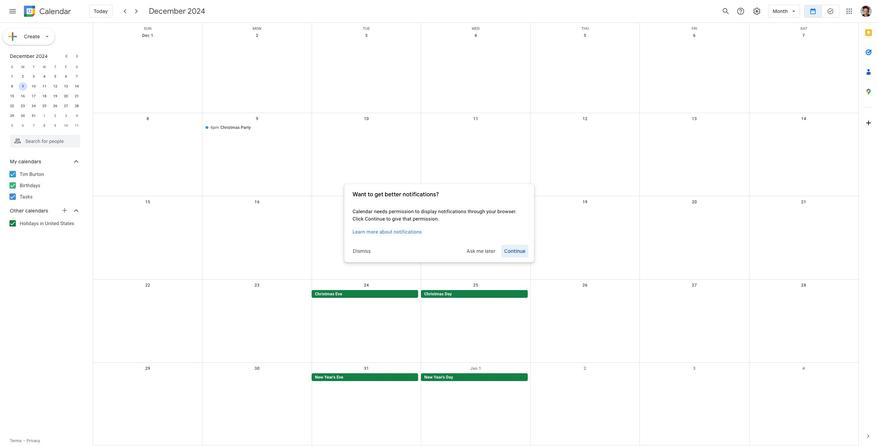 Task type: locate. For each thing, give the bounding box(es) containing it.
january 8 element
[[40, 122, 49, 130]]

january 2 element
[[51, 112, 59, 120]]

1 element
[[8, 72, 16, 81]]

28 element
[[73, 102, 81, 110]]

january 9 element
[[51, 122, 59, 130]]

None search field
[[0, 132, 87, 148]]

1 horizontal spatial heading
[[353, 190, 526, 199]]

january 11 element
[[73, 122, 81, 130]]

0 horizontal spatial heading
[[38, 7, 71, 16]]

heading inside calendar element
[[38, 7, 71, 16]]

25 element
[[40, 102, 49, 110]]

2 element
[[19, 72, 27, 81]]

0 vertical spatial heading
[[38, 7, 71, 16]]

row
[[93, 23, 858, 31], [93, 30, 858, 113], [7, 62, 82, 72], [7, 72, 82, 82], [7, 82, 82, 91], [7, 91, 82, 101], [7, 101, 82, 111], [7, 111, 82, 121], [93, 113, 858, 196], [7, 121, 82, 131], [93, 196, 858, 280], [93, 280, 858, 363], [93, 363, 858, 446]]

grid
[[93, 23, 858, 446]]

row group
[[7, 72, 82, 131]]

tab list
[[859, 23, 878, 427]]

alert dialog
[[344, 184, 534, 262]]

13 element
[[62, 82, 70, 91]]

9 element
[[19, 82, 27, 91]]

29 element
[[8, 112, 16, 120]]

12 element
[[51, 82, 59, 91]]

january 5 element
[[8, 122, 16, 130]]

heading
[[38, 7, 71, 16], [353, 190, 526, 199]]

14 element
[[73, 82, 81, 91]]

4 element
[[40, 72, 49, 81]]

19 element
[[51, 92, 59, 100]]

22 element
[[8, 102, 16, 110]]

15 element
[[8, 92, 16, 100]]

10 element
[[29, 82, 38, 91]]

18 element
[[40, 92, 49, 100]]

cell
[[17, 82, 28, 91], [93, 124, 202, 132], [312, 124, 421, 132], [421, 124, 530, 132], [530, 124, 640, 132], [640, 124, 749, 132], [749, 124, 858, 132], [93, 290, 202, 299], [202, 290, 312, 299], [530, 290, 640, 299], [640, 290, 749, 299], [749, 290, 858, 299], [93, 374, 202, 382], [202, 374, 312, 382], [530, 374, 640, 382], [640, 374, 749, 382], [749, 374, 858, 382]]

january 6 element
[[19, 122, 27, 130]]

21 element
[[73, 92, 81, 100]]



Task type: vqa. For each thing, say whether or not it's contained in the screenshot.
HEADING to the left
yes



Task type: describe. For each thing, give the bounding box(es) containing it.
6 element
[[62, 72, 70, 81]]

7 element
[[73, 72, 81, 81]]

cell inside the december 2024 "grid"
[[17, 82, 28, 91]]

calendar element
[[22, 4, 71, 20]]

27 element
[[62, 102, 70, 110]]

1 vertical spatial heading
[[353, 190, 526, 199]]

january 7 element
[[29, 122, 38, 130]]

my calendars list
[[1, 169, 87, 202]]

december 2024 grid
[[7, 62, 82, 131]]

20 element
[[62, 92, 70, 100]]

january 10 element
[[62, 122, 70, 130]]

26 element
[[51, 102, 59, 110]]

11 element
[[40, 82, 49, 91]]

31 element
[[29, 112, 38, 120]]

16 element
[[19, 92, 27, 100]]

24 element
[[29, 102, 38, 110]]

8 element
[[8, 82, 16, 91]]

january 1 element
[[40, 112, 49, 120]]

3 element
[[29, 72, 38, 81]]

main drawer image
[[8, 7, 17, 15]]

january 3 element
[[62, 112, 70, 120]]

17 element
[[29, 92, 38, 100]]

23 element
[[19, 102, 27, 110]]

5 element
[[51, 72, 59, 81]]

30 element
[[19, 112, 27, 120]]

january 4 element
[[73, 112, 81, 120]]



